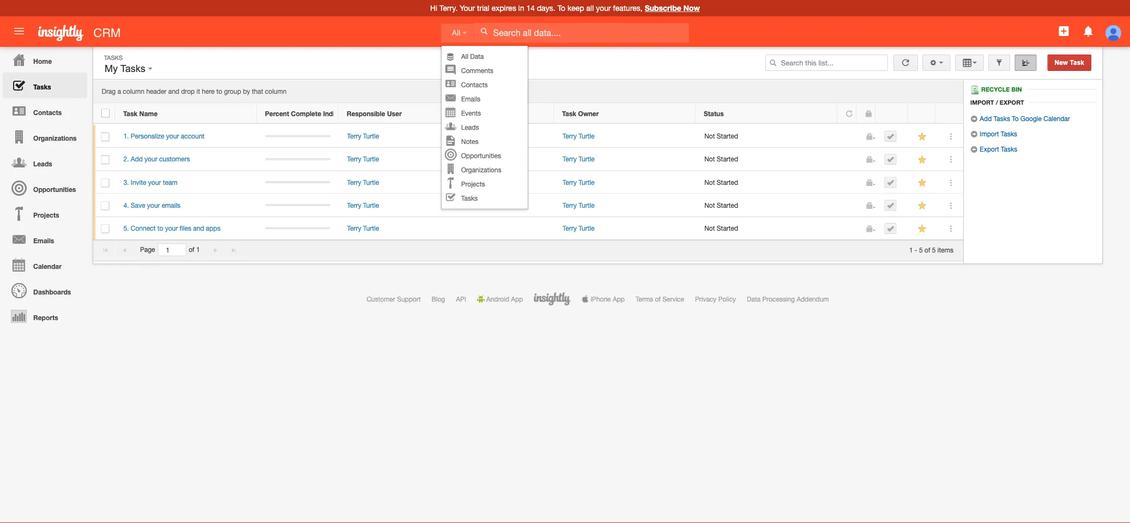 Task type: vqa. For each thing, say whether or not it's contained in the screenshot.
Import contacts from an Excel File Import from a Microsoft Excel XLS or XLSX Spreadsheet file
no



Task type: locate. For each thing, give the bounding box(es) containing it.
white image
[[480, 27, 488, 35]]

1 horizontal spatial app
[[613, 295, 625, 303]]

1 vertical spatial mark this task complete image
[[887, 202, 895, 209]]

0 horizontal spatial opportunities
[[33, 185, 76, 193]]

private task image for 1. personalize your account
[[866, 133, 873, 140]]

export down bin
[[1000, 99, 1025, 106]]

1 horizontal spatial add
[[980, 115, 992, 122]]

3. invite your team link
[[124, 178, 183, 186]]

your up 3. invite your team
[[145, 155, 157, 163]]

1 horizontal spatial emails
[[461, 95, 481, 103]]

1 5 from the left
[[920, 246, 923, 253]]

your left account
[[166, 132, 179, 140]]

0 horizontal spatial emails link
[[3, 226, 87, 252]]

not for 3. invite your team
[[705, 178, 715, 186]]

1 horizontal spatial of
[[655, 295, 661, 303]]

api link
[[456, 295, 466, 303]]

0 vertical spatial add
[[980, 115, 992, 122]]

0 horizontal spatial emails
[[33, 237, 54, 244]]

all for all data
[[461, 53, 469, 60]]

1 vertical spatial private task image
[[866, 179, 873, 186]]

1
[[196, 246, 200, 253], [910, 246, 913, 253]]

task left name
[[123, 110, 138, 117]]

4 row from the top
[[93, 171, 964, 194]]

4. save your emails link
[[124, 201, 186, 209]]

press ctrl + space to group column header
[[876, 103, 909, 123], [909, 103, 936, 123], [936, 103, 963, 123]]

1 column from the left
[[123, 88, 144, 95]]

row containing 5. connect to your files and apps
[[93, 217, 964, 240]]

terry turtle
[[347, 132, 379, 140], [563, 132, 595, 140], [347, 155, 379, 163], [563, 155, 595, 163], [347, 178, 379, 186], [563, 178, 595, 186], [347, 201, 379, 209], [563, 201, 595, 209], [347, 224, 379, 232], [563, 224, 595, 232]]

of right the 1 "field"
[[189, 246, 194, 253]]

1 vertical spatial all
[[461, 53, 469, 60]]

1 horizontal spatial 5
[[933, 246, 936, 253]]

1 vertical spatial contacts link
[[3, 98, 87, 124]]

1 horizontal spatial contacts
[[461, 81, 488, 89]]

1 right the 1 "field"
[[196, 246, 200, 253]]

0 horizontal spatial 1
[[196, 246, 200, 253]]

emails up calendar link
[[33, 237, 54, 244]]

not started cell
[[696, 125, 838, 148], [696, 148, 838, 171], [696, 171, 838, 194], [696, 194, 838, 217], [696, 217, 838, 240]]

account
[[181, 132, 205, 140]]

emails inside navigation
[[33, 237, 54, 244]]

projects link up calendar link
[[3, 201, 87, 226]]

0 vertical spatial emails
[[461, 95, 481, 103]]

0 vertical spatial projects
[[461, 180, 485, 188]]

1 app from the left
[[511, 295, 523, 303]]

contacts link inside navigation
[[3, 98, 87, 124]]

add
[[980, 115, 992, 122], [131, 155, 143, 163]]

turtle
[[363, 132, 379, 140], [579, 132, 595, 140], [363, 155, 379, 163], [579, 155, 595, 163], [363, 178, 379, 186], [579, 178, 595, 186], [363, 201, 379, 209], [579, 201, 595, 209], [363, 224, 379, 232], [579, 224, 595, 232]]

1 horizontal spatial opportunities link
[[442, 149, 528, 163]]

app for iphone app
[[613, 295, 625, 303]]

0 horizontal spatial opportunities link
[[3, 175, 87, 201]]

None checkbox
[[101, 109, 110, 117], [101, 132, 109, 141], [101, 109, 110, 117], [101, 132, 109, 141]]

1 vertical spatial import
[[980, 130, 999, 137]]

app right android
[[511, 295, 523, 303]]

0 vertical spatial to
[[558, 4, 566, 13]]

1 horizontal spatial organizations
[[461, 166, 502, 174]]

addendum
[[797, 295, 829, 303]]

row group
[[93, 125, 964, 240]]

2 private task image from the top
[[866, 156, 873, 163]]

projects link down notes "link"
[[442, 177, 528, 191]]

and left drop
[[168, 88, 179, 95]]

data left processing
[[747, 295, 761, 303]]

1 private task image from the top
[[866, 133, 873, 140]]

4 started from the top
[[717, 201, 739, 209]]

1 vertical spatial projects
[[33, 211, 59, 219]]

2 app from the left
[[613, 295, 625, 303]]

your for team
[[148, 178, 161, 186]]

press ctrl + space to group column header left circle arrow right image
[[936, 103, 963, 123]]

1 horizontal spatial all
[[461, 53, 469, 60]]

0 vertical spatial data
[[470, 53, 484, 60]]

3 row from the top
[[93, 148, 964, 171]]

task left owner
[[562, 110, 577, 117]]

2 vertical spatial mark this task complete image
[[887, 225, 895, 232]]

emails link
[[442, 92, 528, 106], [3, 226, 87, 252]]

all
[[452, 29, 461, 37], [461, 53, 469, 60]]

emails up events
[[461, 95, 481, 103]]

of right -
[[925, 246, 931, 253]]

0 horizontal spatial column
[[123, 88, 144, 95]]

hi
[[430, 4, 438, 13]]

all
[[587, 4, 594, 13]]

add right 2.
[[131, 155, 143, 163]]

calendar inside navigation
[[33, 262, 62, 270]]

column right a
[[123, 88, 144, 95]]

5 not started from the top
[[705, 224, 739, 232]]

keep
[[568, 4, 585, 13]]

task owner
[[562, 110, 599, 117]]

import right circle arrow right icon
[[980, 130, 999, 137]]

processing
[[763, 295, 795, 303]]

1 following image from the top
[[918, 132, 928, 142]]

private task image
[[865, 110, 873, 117], [866, 179, 873, 186]]

of right terms
[[655, 295, 661, 303]]

and right files
[[193, 224, 204, 232]]

export right the "circle arrow left" image
[[980, 145, 1000, 153]]

0 vertical spatial contacts
[[461, 81, 488, 89]]

1 vertical spatial organizations
[[461, 166, 502, 174]]

1 vertical spatial contacts
[[33, 109, 62, 116]]

1 vertical spatial tasks link
[[442, 191, 528, 205]]

3 not started from the top
[[705, 178, 739, 186]]

0 horizontal spatial leads link
[[3, 149, 87, 175]]

2 not from the top
[[705, 155, 715, 163]]

private task image for not started
[[866, 179, 873, 186]]

import
[[971, 99, 995, 106], [980, 130, 999, 137]]

1 vertical spatial mark this task complete image
[[887, 156, 895, 163]]

0 horizontal spatial 5
[[920, 246, 923, 253]]

column right that
[[265, 88, 287, 95]]

5 row from the top
[[93, 194, 964, 217]]

your
[[460, 4, 475, 13]]

import inside import tasks link
[[980, 130, 999, 137]]

5 left "items"
[[933, 246, 936, 253]]

5
[[920, 246, 923, 253], [933, 246, 936, 253]]

tasks inside button
[[120, 63, 145, 74]]

opportunities link
[[442, 149, 528, 163], [3, 175, 87, 201]]

0 vertical spatial emails link
[[442, 92, 528, 106]]

task
[[1070, 59, 1085, 66], [123, 110, 138, 117], [562, 110, 577, 117]]

add tasks to google calendar
[[979, 115, 1071, 122]]

Search all data.... text field
[[474, 23, 689, 42]]

1 left -
[[910, 246, 913, 253]]

1 horizontal spatial task
[[562, 110, 577, 117]]

private task image for 4. save your emails
[[866, 202, 873, 209]]

5 not started cell from the top
[[696, 217, 838, 240]]

by
[[243, 88, 250, 95]]

None checkbox
[[101, 156, 109, 164], [101, 179, 109, 187], [101, 202, 109, 210], [101, 225, 109, 233], [101, 156, 109, 164], [101, 179, 109, 187], [101, 202, 109, 210], [101, 225, 109, 233]]

3 not started cell from the top
[[696, 171, 838, 194]]

1 vertical spatial data
[[747, 295, 761, 303]]

contacts down comments
[[461, 81, 488, 89]]

mark this task complete image for 4. save your emails
[[887, 202, 895, 209]]

not for 1. personalize your account
[[705, 132, 715, 140]]

following image
[[918, 132, 928, 142], [918, 155, 928, 165], [918, 178, 928, 188], [918, 201, 928, 211]]

not started cell for 5. connect to your files and apps
[[696, 217, 838, 240]]

2 started from the top
[[717, 155, 739, 163]]

export
[[1000, 99, 1025, 106], [980, 145, 1000, 153]]

0 horizontal spatial and
[[168, 88, 179, 95]]

now
[[684, 4, 700, 13]]

tasks
[[104, 54, 123, 61], [120, 63, 145, 74], [33, 83, 51, 91], [994, 115, 1011, 122], [1001, 130, 1018, 137], [1001, 145, 1018, 153], [461, 194, 478, 202]]

2 not started from the top
[[705, 155, 739, 163]]

0 vertical spatial opportunities
[[461, 152, 501, 159]]

not started for 1. personalize your account
[[705, 132, 739, 140]]

0 horizontal spatial calendar
[[33, 262, 62, 270]]

1 mark this task complete image from the top
[[887, 179, 895, 186]]

0 horizontal spatial to
[[157, 224, 163, 232]]

private task image inside row group
[[866, 179, 873, 186]]

import tasks
[[979, 130, 1018, 137]]

1 vertical spatial projects link
[[3, 201, 87, 226]]

navigation
[[0, 47, 87, 329]]

user
[[387, 110, 402, 117]]

mark this task complete image
[[887, 133, 895, 140], [887, 156, 895, 163]]

started for 4. save your emails
[[717, 201, 739, 209]]

0 horizontal spatial organizations
[[33, 134, 77, 142]]

3 not from the top
[[705, 178, 715, 186]]

page
[[140, 246, 155, 253]]

task right the new
[[1070, 59, 1085, 66]]

0 vertical spatial export
[[1000, 99, 1025, 106]]

0 vertical spatial to
[[217, 88, 222, 95]]

new
[[1055, 59, 1069, 66]]

circle arrow right image
[[971, 130, 979, 138]]

to left google
[[1012, 115, 1019, 122]]

5 started from the top
[[717, 224, 739, 232]]

contacts link down comments
[[442, 78, 528, 92]]

0 vertical spatial import
[[971, 99, 995, 106]]

0 vertical spatial private task image
[[865, 110, 873, 117]]

calendar
[[1044, 115, 1071, 122], [33, 262, 62, 270]]

3 following image from the top
[[918, 178, 928, 188]]

0 horizontal spatial add
[[131, 155, 143, 163]]

projects up calendar link
[[33, 211, 59, 219]]

4 private task image from the top
[[866, 225, 873, 233]]

press ctrl + space to group column header right the repeating task "icon"
[[876, 103, 909, 123]]

and
[[168, 88, 179, 95], [193, 224, 204, 232]]

emails link up dashboards link
[[3, 226, 87, 252]]

0 horizontal spatial contacts link
[[3, 98, 87, 124]]

Search this list... text field
[[766, 55, 888, 71]]

6 row from the top
[[93, 217, 964, 240]]

3 mark this task complete image from the top
[[887, 225, 895, 232]]

status
[[704, 110, 724, 117]]

connect
[[131, 224, 156, 232]]

leads link
[[442, 120, 528, 134], [3, 149, 87, 175]]

all data link
[[442, 49, 528, 63]]

0 horizontal spatial to
[[558, 4, 566, 13]]

1 horizontal spatial column
[[265, 88, 287, 95]]

circle arrow right image
[[971, 115, 979, 123]]

press ctrl + space to group column header down cog icon
[[909, 103, 936, 123]]

0 vertical spatial mark this task complete image
[[887, 179, 895, 186]]

1 horizontal spatial 1
[[910, 246, 913, 253]]

terry turtle link
[[347, 132, 379, 140], [563, 132, 595, 140], [347, 155, 379, 163], [563, 155, 595, 163], [347, 178, 379, 186], [563, 178, 595, 186], [347, 201, 379, 209], [563, 201, 595, 209], [347, 224, 379, 232], [563, 224, 595, 232]]

app right iphone
[[613, 295, 625, 303]]

3 private task image from the top
[[866, 202, 873, 209]]

1 not started cell from the top
[[696, 125, 838, 148]]

my tasks button
[[102, 61, 155, 77]]

1 vertical spatial opportunities
[[33, 185, 76, 193]]

new task
[[1055, 59, 1085, 66]]

support
[[397, 295, 421, 303]]

0 horizontal spatial leads
[[33, 160, 52, 167]]

of 1
[[189, 246, 200, 253]]

0 vertical spatial opportunities link
[[442, 149, 528, 163]]

cell
[[257, 125, 339, 148], [481, 125, 554, 148], [838, 125, 857, 148], [877, 125, 909, 148], [257, 148, 339, 171], [481, 148, 554, 171], [838, 148, 857, 171], [877, 148, 909, 171], [257, 171, 339, 194], [481, 171, 554, 194], [838, 171, 857, 194], [877, 171, 909, 194], [257, 194, 339, 217], [481, 194, 554, 217], [838, 194, 857, 217], [877, 194, 909, 217], [257, 217, 339, 240], [481, 217, 554, 240], [838, 217, 857, 240], [877, 217, 909, 240]]

1. personalize your account
[[124, 132, 205, 140]]

data processing addendum link
[[747, 295, 829, 303]]

1 field
[[158, 244, 186, 256]]

1 vertical spatial and
[[193, 224, 204, 232]]

days.
[[537, 4, 556, 13]]

subscribe
[[645, 4, 682, 13]]

0 horizontal spatial all
[[452, 29, 461, 37]]

not
[[705, 132, 715, 140], [705, 155, 715, 163], [705, 178, 715, 186], [705, 201, 715, 209], [705, 224, 715, 232]]

customer support link
[[367, 295, 421, 303]]

drag
[[102, 88, 116, 95]]

/
[[996, 99, 999, 106]]

1 vertical spatial add
[[131, 155, 143, 163]]

0 vertical spatial mark this task complete image
[[887, 133, 895, 140]]

import left /
[[971, 99, 995, 106]]

0 horizontal spatial contacts
[[33, 109, 62, 116]]

3 started from the top
[[717, 178, 739, 186]]

5 right -
[[920, 246, 923, 253]]

projects down notes
[[461, 180, 485, 188]]

google
[[1021, 115, 1042, 122]]

1 vertical spatial to
[[1012, 115, 1019, 122]]

1 vertical spatial calendar
[[33, 262, 62, 270]]

1 mark this task complete image from the top
[[887, 133, 895, 140]]

your left team at the left
[[148, 178, 161, 186]]

1 horizontal spatial calendar
[[1044, 115, 1071, 122]]

emails link up events
[[442, 92, 528, 106]]

0 vertical spatial projects link
[[442, 177, 528, 191]]

not started
[[705, 132, 739, 140], [705, 155, 739, 163], [705, 178, 739, 186], [705, 201, 739, 209], [705, 224, 739, 232]]

1 not from the top
[[705, 132, 715, 140]]

0 horizontal spatial projects
[[33, 211, 59, 219]]

0 horizontal spatial export
[[980, 145, 1000, 153]]

1 not started from the top
[[705, 132, 739, 140]]

0 vertical spatial and
[[168, 88, 179, 95]]

0 horizontal spatial projects link
[[3, 201, 87, 226]]

0 horizontal spatial app
[[511, 295, 523, 303]]

all down terry.
[[452, 29, 461, 37]]

items
[[938, 246, 954, 253]]

all inside "link"
[[461, 53, 469, 60]]

data processing addendum
[[747, 295, 829, 303]]

4 following image from the top
[[918, 201, 928, 211]]

organizations
[[33, 134, 77, 142], [461, 166, 502, 174]]

contacts down the home
[[33, 109, 62, 116]]

0 vertical spatial leads link
[[442, 120, 528, 134]]

tasks link
[[3, 73, 87, 98], [442, 191, 528, 205]]

2 horizontal spatial task
[[1070, 59, 1085, 66]]

row
[[93, 103, 963, 123], [93, 125, 964, 148], [93, 148, 964, 171], [93, 171, 964, 194], [93, 194, 964, 217], [93, 217, 964, 240]]

0 vertical spatial all
[[452, 29, 461, 37]]

mark this task complete image for 1. personalize your account
[[887, 133, 895, 140]]

1 row from the top
[[93, 103, 963, 123]]

apps
[[206, 224, 221, 232]]

2 row from the top
[[93, 125, 964, 148]]

private task image
[[866, 133, 873, 140], [866, 156, 873, 163], [866, 202, 873, 209], [866, 225, 873, 233]]

0 horizontal spatial task
[[123, 110, 138, 117]]

1 vertical spatial leads
[[33, 160, 52, 167]]

4 not started from the top
[[705, 201, 739, 209]]

task for task name
[[123, 110, 138, 117]]

2. add your customers link
[[124, 155, 196, 163]]

to right "connect"
[[157, 224, 163, 232]]

not started cell for 1. personalize your account
[[696, 125, 838, 148]]

not started for 5. connect to your files and apps
[[705, 224, 739, 232]]

calendar up dashboards link
[[33, 262, 62, 270]]

your for emails
[[147, 201, 160, 209]]

column
[[123, 88, 144, 95], [265, 88, 287, 95]]

notes link
[[442, 134, 528, 149]]

all up comments
[[461, 53, 469, 60]]

2 following image from the top
[[918, 155, 928, 165]]

opportunities
[[461, 152, 501, 159], [33, 185, 76, 193]]

to right here
[[217, 88, 222, 95]]

4 not from the top
[[705, 201, 715, 209]]

not started for 4. save your emails
[[705, 201, 739, 209]]

your
[[596, 4, 611, 13], [166, 132, 179, 140], [145, 155, 157, 163], [148, 178, 161, 186], [147, 201, 160, 209], [165, 224, 178, 232]]

1 horizontal spatial leads
[[461, 123, 479, 131]]

private task image for 5. connect to your files and apps
[[866, 225, 873, 233]]

1 vertical spatial to
[[157, 224, 163, 232]]

0 horizontal spatial of
[[189, 246, 194, 253]]

mark this task complete image
[[887, 179, 895, 186], [887, 202, 895, 209], [887, 225, 895, 232]]

3 press ctrl + space to group column header from the left
[[936, 103, 963, 123]]

your right save
[[147, 201, 160, 209]]

here
[[202, 88, 215, 95]]

1 started from the top
[[717, 132, 739, 140]]

emails
[[461, 95, 481, 103], [33, 237, 54, 244]]

1 horizontal spatial leads link
[[442, 120, 528, 134]]

data up comments
[[470, 53, 484, 60]]

0 vertical spatial tasks link
[[3, 73, 87, 98]]

5 not from the top
[[705, 224, 715, 232]]

started
[[717, 132, 739, 140], [717, 155, 739, 163], [717, 178, 739, 186], [717, 201, 739, 209], [717, 224, 739, 232]]

2 mark this task complete image from the top
[[887, 156, 895, 163]]

2 1 from the left
[[910, 246, 913, 253]]

calendar right google
[[1044, 115, 1071, 122]]

iphone app
[[591, 295, 625, 303]]

privacy policy
[[695, 295, 736, 303]]

following image
[[918, 224, 928, 234]]

contacts link down the home
[[3, 98, 87, 124]]

0 vertical spatial contacts link
[[442, 78, 528, 92]]

5.
[[124, 224, 129, 232]]

1 horizontal spatial data
[[747, 295, 761, 303]]

4 not started cell from the top
[[696, 194, 838, 217]]

terry
[[347, 132, 361, 140], [563, 132, 577, 140], [347, 155, 361, 163], [563, 155, 577, 163], [347, 178, 361, 186], [563, 178, 577, 186], [347, 201, 361, 209], [563, 201, 577, 209], [347, 224, 361, 232], [563, 224, 577, 232]]

0 horizontal spatial tasks link
[[3, 73, 87, 98]]

0 horizontal spatial organizations link
[[3, 124, 87, 149]]

add right circle arrow right image
[[980, 115, 992, 122]]

2 mark this task complete image from the top
[[887, 202, 895, 209]]

3.
[[124, 178, 129, 186]]

to left keep
[[558, 4, 566, 13]]

1 vertical spatial opportunities link
[[3, 175, 87, 201]]

1.
[[124, 132, 129, 140]]

2 not started cell from the top
[[696, 148, 838, 171]]



Task type: describe. For each thing, give the bounding box(es) containing it.
organizations inside navigation
[[33, 134, 77, 142]]

my
[[105, 63, 118, 74]]

bin
[[1012, 86, 1022, 93]]

features,
[[613, 4, 643, 13]]

iphone
[[591, 295, 611, 303]]

calendar link
[[3, 252, 87, 278]]

import for import / export
[[971, 99, 995, 106]]

service
[[663, 295, 685, 303]]

not started for 3. invite your team
[[705, 178, 739, 186]]

row group containing 1. personalize your account
[[93, 125, 964, 240]]

app for android app
[[511, 295, 523, 303]]

1 horizontal spatial emails link
[[442, 92, 528, 106]]

terms
[[636, 295, 654, 303]]

in
[[519, 4, 525, 13]]

subscribe now link
[[645, 4, 700, 13]]

dashboards link
[[3, 278, 87, 303]]

mark this task complete image for 3. invite your team
[[887, 179, 895, 186]]

0 vertical spatial organizations link
[[3, 124, 87, 149]]

complete
[[291, 110, 321, 117]]

not started cell for 2. add your customers
[[696, 148, 838, 171]]

1 - 5 of 5 items
[[910, 246, 954, 253]]

2. add your customers
[[124, 155, 190, 163]]

not started cell for 4. save your emails
[[696, 194, 838, 217]]

trial
[[477, 4, 490, 13]]

recycle bin link
[[971, 86, 1028, 94]]

1 horizontal spatial to
[[217, 88, 222, 95]]

repeating task image
[[846, 110, 854, 117]]

all for all
[[452, 29, 461, 37]]

following image for 3. invite your team
[[918, 178, 928, 188]]

4.
[[124, 201, 129, 209]]

1 press ctrl + space to group column header from the left
[[876, 103, 909, 123]]

1 vertical spatial organizations link
[[442, 163, 528, 177]]

android app link
[[477, 295, 523, 303]]

task inside "link"
[[1070, 59, 1085, 66]]

started for 1. personalize your account
[[717, 132, 739, 140]]

your for customers
[[145, 155, 157, 163]]

row containing 4. save your emails
[[93, 194, 964, 217]]

not started for 2. add your customers
[[705, 155, 739, 163]]

3. invite your team
[[124, 178, 178, 186]]

your right all
[[596, 4, 611, 13]]

comments
[[461, 67, 494, 74]]

row containing 2. add your customers
[[93, 148, 964, 171]]

it
[[197, 88, 200, 95]]

header
[[146, 88, 167, 95]]

mark this task complete image for 2. add your customers
[[887, 156, 895, 163]]

dashboards
[[33, 288, 71, 296]]

1 horizontal spatial projects
[[461, 180, 485, 188]]

emails
[[162, 201, 181, 209]]

0 vertical spatial leads
[[461, 123, 479, 131]]

invite
[[131, 178, 146, 186]]

events
[[461, 109, 481, 117]]

row containing task name
[[93, 103, 963, 123]]

1 horizontal spatial tasks link
[[442, 191, 528, 205]]

row containing 1. personalize your account
[[93, 125, 964, 148]]

not for 2. add your customers
[[705, 155, 715, 163]]

terms of service link
[[636, 295, 685, 303]]

1 horizontal spatial and
[[193, 224, 204, 232]]

1 horizontal spatial to
[[1012, 115, 1019, 122]]

all link
[[441, 23, 474, 43]]

started for 3. invite your team
[[717, 178, 739, 186]]

not for 5. connect to your files and apps
[[705, 224, 715, 232]]

private task image for 2. add your customers
[[866, 156, 873, 163]]

circle arrow left image
[[971, 146, 979, 153]]

1 horizontal spatial export
[[1000, 99, 1025, 106]]

row containing 3. invite your team
[[93, 171, 964, 194]]

policy
[[719, 295, 736, 303]]

notifications image
[[1083, 25, 1096, 38]]

task for task owner
[[562, 110, 577, 117]]

navigation containing home
[[0, 47, 87, 329]]

new task link
[[1048, 55, 1092, 71]]

data inside the all data "link"
[[470, 53, 484, 60]]

1 horizontal spatial opportunities
[[461, 152, 501, 159]]

1 vertical spatial export
[[980, 145, 1000, 153]]

show list view filters image
[[996, 59, 1004, 67]]

drag a column header and drop it here to group by that column
[[102, 88, 287, 95]]

customers
[[159, 155, 190, 163]]

drop
[[181, 88, 195, 95]]

hi terry. your trial expires in 14 days. to keep all your features, subscribe now
[[430, 4, 700, 13]]

home link
[[3, 47, 87, 73]]

opportunities inside navigation
[[33, 185, 76, 193]]

2 horizontal spatial of
[[925, 246, 931, 253]]

following image for 2. add your customers
[[918, 155, 928, 165]]

your for account
[[166, 132, 179, 140]]

expires
[[492, 4, 516, 13]]

1 vertical spatial leads link
[[3, 149, 87, 175]]

responsible
[[347, 110, 385, 117]]

private task image for status
[[865, 110, 873, 117]]

following image for 1. personalize your account
[[918, 132, 928, 142]]

not for 4. save your emails
[[705, 201, 715, 209]]

5. connect to your files and apps link
[[124, 224, 226, 232]]

14
[[527, 4, 535, 13]]

files
[[180, 224, 191, 232]]

1 1 from the left
[[196, 246, 200, 253]]

android app
[[487, 295, 523, 303]]

api
[[456, 295, 466, 303]]

search image
[[770, 59, 777, 67]]

0 vertical spatial calendar
[[1044, 115, 1071, 122]]

2 column from the left
[[265, 88, 287, 95]]

leads inside navigation
[[33, 160, 52, 167]]

percent
[[265, 110, 289, 117]]

privacy policy link
[[695, 295, 736, 303]]

customer support
[[367, 295, 421, 303]]

name
[[139, 110, 158, 117]]

started for 2. add your customers
[[717, 155, 739, 163]]

1. personalize your account link
[[124, 132, 210, 140]]

export tasks link
[[971, 145, 1018, 153]]

percent complete indicator responsible user
[[265, 110, 402, 117]]

export tasks
[[979, 145, 1018, 153]]

contacts link for emails link to the right
[[442, 78, 528, 92]]

notes
[[461, 138, 479, 145]]

2 press ctrl + space to group column header from the left
[[909, 103, 936, 123]]

reports
[[33, 314, 58, 321]]

privacy
[[695, 295, 717, 303]]

following image for 4. save your emails
[[918, 201, 928, 211]]

save
[[131, 201, 145, 209]]

blog
[[432, 295, 445, 303]]

cog image
[[930, 59, 938, 67]]

1 vertical spatial emails link
[[3, 226, 87, 252]]

customer
[[367, 295, 395, 303]]

not started cell for 3. invite your team
[[696, 171, 838, 194]]

blog link
[[432, 295, 445, 303]]

recycle bin
[[982, 86, 1022, 93]]

contacts inside navigation
[[33, 109, 62, 116]]

a
[[118, 88, 121, 95]]

started for 5. connect to your files and apps
[[717, 224, 739, 232]]

import / export
[[971, 99, 1025, 106]]

mark this task complete image for 5. connect to your files and apps
[[887, 225, 895, 232]]

refresh list image
[[901, 59, 911, 66]]

owner
[[578, 110, 599, 117]]

events link
[[442, 106, 528, 120]]

terms of service
[[636, 295, 685, 303]]

2 5 from the left
[[933, 246, 936, 253]]

that
[[252, 88, 263, 95]]

import for import tasks
[[980, 130, 999, 137]]

import tasks link
[[971, 130, 1018, 138]]

your left files
[[165, 224, 178, 232]]

android
[[487, 295, 509, 303]]

contacts link for the top organizations 'link'
[[3, 98, 87, 124]]

indicator
[[323, 110, 351, 117]]

terry.
[[440, 4, 458, 13]]

2.
[[124, 155, 129, 163]]

crm
[[93, 26, 121, 40]]

tasks inside navigation
[[33, 83, 51, 91]]

home
[[33, 57, 52, 65]]

show sidebar image
[[1022, 59, 1030, 67]]

1 horizontal spatial projects link
[[442, 177, 528, 191]]

comments link
[[442, 63, 528, 78]]

5. connect to your files and apps
[[124, 224, 221, 232]]



